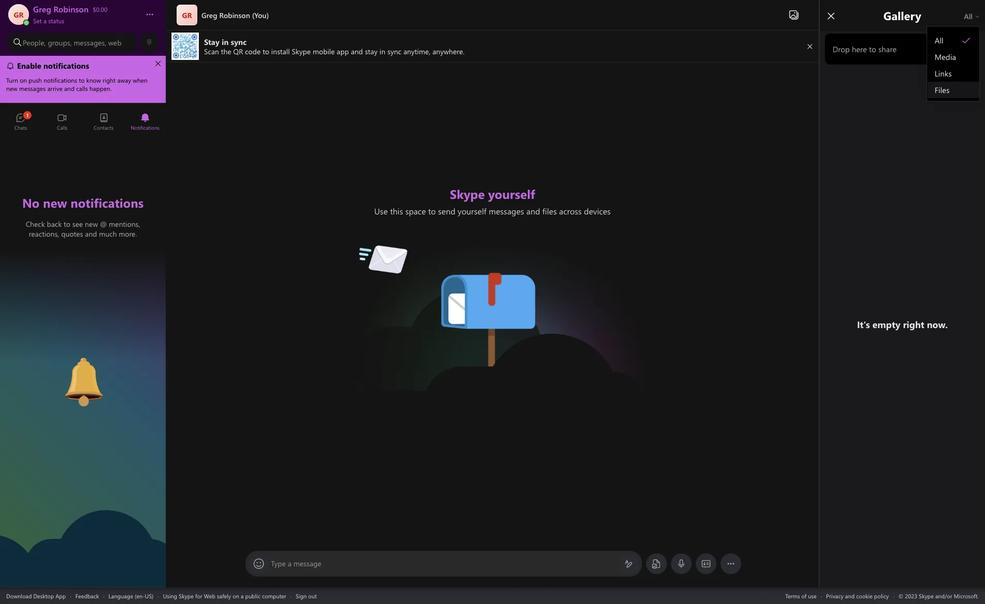 Task type: vqa. For each thing, say whether or not it's contained in the screenshot.
Terms of use link
yes



Task type: describe. For each thing, give the bounding box(es) containing it.
bell
[[52, 353, 65, 364]]

sign out
[[296, 592, 317, 600]]

type a message
[[271, 559, 321, 568]]

language
[[109, 592, 133, 600]]

cookie
[[856, 592, 873, 600]]

of
[[802, 592, 807, 600]]

use
[[808, 592, 817, 600]]

us)
[[145, 592, 154, 600]]

app
[[56, 592, 66, 600]]

message
[[294, 559, 321, 568]]

privacy and cookie policy link
[[826, 592, 889, 600]]

(en-
[[135, 592, 145, 600]]

people, groups, messages, web
[[23, 37, 121, 47]]

feedback link
[[75, 592, 99, 600]]

on
[[233, 592, 239, 600]]

download desktop app
[[6, 592, 66, 600]]

language (en-us) link
[[109, 592, 154, 600]]

web
[[108, 37, 121, 47]]

feedback
[[75, 592, 99, 600]]

using skype for web safely on a public computer link
[[163, 592, 286, 600]]

a for message
[[288, 559, 292, 568]]

2 vertical spatial a
[[241, 592, 244, 600]]



Task type: locate. For each thing, give the bounding box(es) containing it.
Type a message text field
[[272, 559, 616, 569]]

terms
[[786, 592, 800, 600]]

a right type
[[288, 559, 292, 568]]

a
[[43, 17, 47, 25], [288, 559, 292, 568], [241, 592, 244, 600]]

people,
[[23, 37, 46, 47]]

type
[[271, 559, 286, 568]]

using
[[163, 592, 177, 600]]

desktop
[[33, 592, 54, 600]]

policy
[[874, 592, 889, 600]]

using skype for web safely on a public computer
[[163, 592, 286, 600]]

terms of use
[[786, 592, 817, 600]]

for
[[195, 592, 202, 600]]

people, groups, messages, web button
[[8, 33, 137, 52]]

set a status
[[33, 17, 64, 25]]

privacy and cookie policy
[[826, 592, 889, 600]]

tab list
[[0, 109, 166, 137]]

set a status button
[[33, 14, 135, 25]]

messages,
[[74, 37, 106, 47]]

0 vertical spatial a
[[43, 17, 47, 25]]

computer
[[262, 592, 286, 600]]

language (en-us)
[[109, 592, 154, 600]]

public
[[245, 592, 261, 600]]

terms of use link
[[786, 592, 817, 600]]

set
[[33, 17, 42, 25]]

privacy
[[826, 592, 844, 600]]

download desktop app link
[[6, 592, 66, 600]]

a inside button
[[43, 17, 47, 25]]

download
[[6, 592, 32, 600]]

sign
[[296, 592, 307, 600]]

a right on
[[241, 592, 244, 600]]

status
[[48, 17, 64, 25]]

0 horizontal spatial a
[[43, 17, 47, 25]]

1 horizontal spatial a
[[241, 592, 244, 600]]

a right 'set'
[[43, 17, 47, 25]]

and
[[845, 592, 855, 600]]

a for status
[[43, 17, 47, 25]]

menu
[[928, 29, 980, 101]]

out
[[308, 592, 317, 600]]

2 horizontal spatial a
[[288, 559, 292, 568]]

web
[[204, 592, 215, 600]]

skype
[[179, 592, 194, 600]]

safely
[[217, 592, 231, 600]]

groups,
[[48, 37, 72, 47]]

sign out link
[[296, 592, 317, 600]]

1 vertical spatial a
[[288, 559, 292, 568]]



